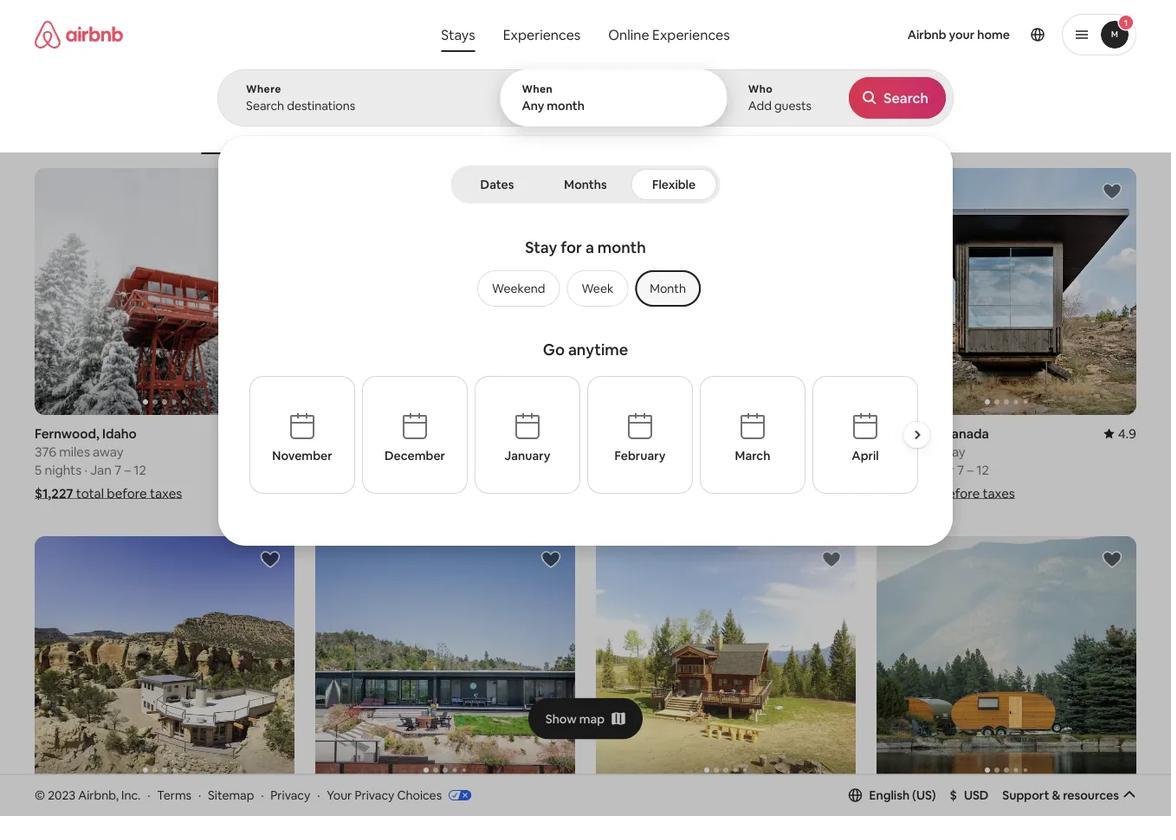 Task type: describe. For each thing, give the bounding box(es) containing it.
utah
[[99, 793, 129, 810]]

· left your
[[317, 787, 320, 803]]

4 taxes from the left
[[983, 485, 1015, 502]]

add to wishlist: santa rosa, california image
[[541, 549, 561, 570]]

dates
[[481, 177, 514, 192]]

sitemap link
[[208, 787, 254, 803]]

week
[[582, 281, 614, 296]]

fernwood,
[[35, 425, 100, 442]]

santa
[[315, 793, 350, 810]]

online
[[608, 26, 649, 43]]

flexible button
[[631, 169, 717, 200]]

columbia falls, montana
[[877, 793, 1024, 810]]

4 nights from the left
[[887, 461, 924, 478]]

379
[[877, 443, 899, 460]]

nov 26 – dec 1
[[371, 461, 457, 478]]

miles for 376
[[59, 443, 90, 460]]

english (us) button
[[849, 787, 936, 803]]

what can we help you find? tab list
[[427, 17, 595, 52]]

© 2023 airbnb, inc. ·
[[35, 787, 150, 803]]

apr 7 – 12
[[932, 461, 989, 478]]

Where field
[[246, 98, 473, 114]]

usd
[[964, 787, 989, 803]]

· right terms
[[198, 787, 201, 803]]

month
[[650, 281, 686, 296]]

5 nights for 379
[[877, 461, 924, 478]]

rosa,
[[353, 793, 385, 810]]

away for penticton,
[[935, 443, 966, 460]]

tiny homes
[[771, 128, 827, 142]]

inc.
[[121, 787, 141, 803]]

profile element
[[759, 0, 1137, 69]]

experiences button
[[489, 17, 595, 52]]

group containing off-the-grid
[[35, 87, 840, 154]]

2 taxes from the left
[[431, 485, 463, 502]]

8
[[698, 461, 705, 478]]

4.91
[[830, 425, 856, 442]]

stay
[[525, 237, 557, 258]]

home
[[978, 27, 1010, 42]]

4 total from the left
[[909, 485, 937, 502]]

2 12 from the left
[[977, 461, 989, 478]]

month inside "when any month"
[[547, 98, 585, 114]]

away inside nevada city, california 381 miles away 5 nights · nov 3 – 8 $912 total before taxes
[[653, 443, 684, 460]]

months button
[[544, 169, 628, 200]]

terms
[[157, 787, 192, 803]]

611
[[315, 443, 334, 460]]

4 – from the left
[[967, 461, 974, 478]]

· left 4.98 in the left of the page
[[261, 787, 264, 803]]

jan
[[90, 461, 112, 478]]

4.91 out of 5 average rating image
[[816, 425, 856, 442]]

2 before from the left
[[388, 485, 428, 502]]

cabins
[[449, 128, 482, 142]]

– inside fernwood, idaho 376 miles away 5 nights · jan 7 – 12 $1,227 total before taxes
[[124, 461, 131, 478]]

2023
[[48, 787, 76, 803]]

sitemap
[[208, 787, 254, 803]]

penticton,
[[877, 425, 940, 442]]

none search field containing stay for a month
[[217, 0, 954, 546]]

january
[[504, 448, 550, 464]]

4 5 from the left
[[877, 461, 884, 478]]

english
[[870, 787, 910, 803]]

your
[[327, 787, 352, 803]]

· inside nevada city, california 381 miles away 5 nights · nov 3 – 8 $912 total before taxes
[[646, 461, 649, 478]]

taxes inside fernwood, idaho 376 miles away 5 nights · jan 7 – 12 $1,227 total before taxes
[[150, 485, 182, 502]]

$912
[[596, 485, 625, 502]]

your privacy choices link
[[327, 787, 471, 804]]

381
[[596, 443, 616, 460]]

airbnb your home link
[[897, 16, 1021, 53]]

4.98
[[268, 793, 295, 810]]

1 button
[[1062, 14, 1137, 55]]

a
[[586, 237, 594, 258]]

support & resources
[[1003, 787, 1119, 803]]

your privacy choices
[[327, 787, 442, 803]]

april
[[852, 448, 879, 464]]

2 nights from the left
[[325, 461, 362, 478]]

miles inside nevada city, california 381 miles away 5 nights · nov 3 – 8 $912 total before taxes
[[619, 443, 650, 460]]

off-the-grid
[[201, 128, 261, 141]]

4.96
[[830, 793, 856, 810]]

go anytime
[[543, 340, 628, 360]]

go anytime group
[[249, 333, 938, 523]]

5.0 out of 5 average rating image
[[1104, 793, 1137, 810]]

1 inside dropdown button
[[1124, 17, 1128, 28]]

4.96 out of 5 average rating image
[[816, 793, 856, 810]]

escalante,
[[35, 793, 97, 810]]

online experiences
[[608, 26, 730, 43]]

$
[[950, 787, 957, 803]]

away for livingston,
[[370, 443, 401, 460]]

livingston,
[[315, 425, 382, 442]]

$535
[[877, 485, 906, 502]]

nights inside nevada city, california 381 miles away 5 nights · nov 3 – 8 $912 total before taxes
[[606, 461, 643, 478]]

mansions
[[519, 128, 565, 142]]

show map
[[546, 711, 605, 727]]

add to wishlist: penticton, canada image
[[1102, 181, 1123, 202]]

4.98 out of 5 average rating image
[[255, 793, 295, 810]]

nevada city, california 381 miles away 5 nights · nov 3 – 8 $912 total before taxes
[[596, 425, 734, 502]]

penticton, canada 379 miles away
[[877, 425, 989, 460]]

4.89 out of 5 average rating image
[[535, 425, 575, 442]]

fernwood, idaho 376 miles away 5 nights · jan 7 – 12 $1,227 total before taxes
[[35, 425, 182, 502]]

month inside 'group'
[[598, 237, 646, 258]]

omg!
[[604, 128, 632, 142]]

canada
[[942, 425, 989, 442]]

display total before taxes switch
[[1091, 110, 1122, 131]]

4.9 out of 5 average rating image
[[1104, 425, 1137, 442]]

guests
[[775, 98, 812, 114]]

experiences inside 'link'
[[652, 26, 730, 43]]

any
[[522, 98, 544, 114]]

12 inside fernwood, idaho 376 miles away 5 nights · jan 7 – 12 $1,227 total before taxes
[[134, 461, 146, 478]]

1 nov from the left
[[371, 461, 395, 478]]

montana inside 'livingston, montana 611 miles away'
[[385, 425, 439, 442]]

december
[[384, 448, 445, 464]]

terms · sitemap · privacy ·
[[157, 787, 320, 803]]



Task type: locate. For each thing, give the bounding box(es) containing it.
1 horizontal spatial 12
[[977, 461, 989, 478]]

santa rosa, california
[[315, 793, 447, 810]]

for
[[561, 237, 582, 258]]

1 horizontal spatial privacy
[[355, 787, 395, 803]]

– inside nevada city, california 381 miles away 5 nights · nov 3 – 8 $912 total before taxes
[[688, 461, 695, 478]]

terms link
[[157, 787, 192, 803]]

california inside nevada city, california 381 miles away 5 nights · nov 3 – 8 $912 total before taxes
[[675, 425, 734, 442]]

5 nights down 379
[[877, 461, 924, 478]]

1 horizontal spatial california
[[675, 425, 734, 442]]

0 horizontal spatial 7
[[114, 461, 121, 478]]

4.88
[[268, 425, 295, 442]]

total down apr
[[909, 485, 937, 502]]

tab list
[[454, 165, 717, 204]]

1 7 from the left
[[114, 461, 121, 478]]

miles down 'livingston,'
[[337, 443, 367, 460]]

4 miles from the left
[[901, 443, 932, 460]]

march button
[[700, 376, 805, 494]]

0 vertical spatial 1
[[1124, 17, 1128, 28]]

– right apr
[[967, 461, 974, 478]]

4 before from the left
[[940, 485, 980, 502]]

nights up $1,623 at the left bottom of the page
[[325, 461, 362, 478]]

off-
[[201, 128, 221, 141]]

california
[[675, 425, 734, 442], [388, 793, 447, 810]]

miles down fernwood,
[[59, 443, 90, 460]]

0 vertical spatial montana
[[385, 425, 439, 442]]

2 5 nights from the left
[[877, 461, 924, 478]]

total inside nevada city, california 381 miles away 5 nights · nov 3 – 8 $912 total before taxes
[[627, 485, 655, 502]]

experiences right online
[[652, 26, 730, 43]]

month right a
[[598, 237, 646, 258]]

nov inside nevada city, california 381 miles away 5 nights · nov 3 – 8 $912 total before taxes
[[652, 461, 675, 478]]

months
[[564, 177, 607, 192]]

columbia
[[877, 793, 935, 810]]

nights down the 381
[[606, 461, 643, 478]]

3 – from the left
[[688, 461, 695, 478]]

go
[[543, 340, 565, 360]]

1 vertical spatial california
[[388, 793, 447, 810]]

1 vertical spatial month
[[598, 237, 646, 258]]

– right jan
[[124, 461, 131, 478]]

away up apr
[[935, 443, 966, 460]]

falls,
[[938, 793, 968, 810]]

1 experiences from the left
[[503, 26, 581, 43]]

1 taxes from the left
[[150, 485, 182, 502]]

support & resources button
[[1003, 787, 1137, 803]]

california for nevada city, california 381 miles away 5 nights · nov 3 – 8 $912 total before taxes
[[675, 425, 734, 442]]

12
[[134, 461, 146, 478], [977, 461, 989, 478]]

nov
[[371, 461, 395, 478], [652, 461, 675, 478]]

1 nights from the left
[[45, 461, 82, 478]]

show map button
[[528, 698, 643, 740]]

1 before from the left
[[107, 485, 147, 502]]

january button
[[474, 376, 580, 494]]

tab list containing dates
[[454, 165, 717, 204]]

1 horizontal spatial nov
[[652, 461, 675, 478]]

nights
[[45, 461, 82, 478], [325, 461, 362, 478], [606, 461, 643, 478], [887, 461, 924, 478]]

choices
[[397, 787, 442, 803]]

dec
[[425, 461, 449, 478]]

5 down the 376
[[35, 461, 42, 478]]

0 horizontal spatial nov
[[371, 461, 395, 478]]

february button
[[587, 376, 693, 494]]

english (us)
[[870, 787, 936, 803]]

2 – from the left
[[415, 461, 422, 478]]

4.9
[[1118, 425, 1137, 442]]

3 total from the left
[[627, 485, 655, 502]]

stay for a month group
[[304, 230, 867, 333]]

· left jan
[[84, 461, 87, 478]]

1 horizontal spatial month
[[598, 237, 646, 258]]

views
[[716, 128, 743, 141]]

show
[[546, 711, 577, 727]]

november button
[[249, 376, 355, 494]]

· left 3
[[646, 461, 649, 478]]

5 nights down 611
[[315, 461, 362, 478]]

miles down penticton, at the right bottom of the page
[[901, 443, 932, 460]]

5 down the 381
[[596, 461, 603, 478]]

tab list inside stays tab panel
[[454, 165, 717, 204]]

0 horizontal spatial experiences
[[503, 26, 581, 43]]

total right $912
[[627, 485, 655, 502]]

total right $1,623 at the left bottom of the page
[[357, 485, 385, 502]]

total
[[76, 485, 104, 502], [357, 485, 385, 502], [627, 485, 655, 502], [909, 485, 937, 502]]

3 away from the left
[[653, 443, 684, 460]]

homes
[[794, 128, 827, 142]]

26
[[397, 461, 412, 478]]

resources
[[1063, 787, 1119, 803]]

stays tab panel
[[217, 69, 954, 546]]

when
[[522, 82, 553, 96]]

away inside the penticton, canada 379 miles away
[[935, 443, 966, 460]]

away down city,
[[653, 443, 684, 460]]

12 right jan
[[134, 461, 146, 478]]

experiences inside button
[[503, 26, 581, 43]]

away for fernwood,
[[93, 443, 123, 460]]

california for santa rosa, california
[[388, 793, 447, 810]]

montana up december
[[385, 425, 439, 442]]

before down 26
[[388, 485, 428, 502]]

who
[[748, 82, 773, 96]]

2 privacy from the left
[[355, 787, 395, 803]]

tiny
[[771, 128, 791, 142]]

376
[[35, 443, 56, 460]]

montana right the $
[[971, 793, 1024, 810]]

2 nov from the left
[[652, 461, 675, 478]]

1 5 from the left
[[35, 461, 42, 478]]

before down jan
[[107, 485, 147, 502]]

0 horizontal spatial privacy
[[271, 787, 310, 803]]

1 horizontal spatial 1
[[1124, 17, 1128, 28]]

amazing
[[670, 128, 713, 141]]

taxes inside nevada city, california 381 miles away 5 nights · nov 3 – 8 $912 total before taxes
[[701, 485, 733, 502]]

miles for 379
[[901, 443, 932, 460]]

miles inside 'livingston, montana 611 miles away'
[[337, 443, 367, 460]]

1 total from the left
[[76, 485, 104, 502]]

·
[[84, 461, 87, 478], [646, 461, 649, 478], [147, 787, 150, 803], [198, 787, 201, 803], [261, 787, 264, 803], [317, 787, 320, 803]]

nights down 379
[[887, 461, 924, 478]]

online experiences link
[[595, 17, 744, 52]]

nevada
[[596, 425, 642, 442]]

· inside fernwood, idaho 376 miles away 5 nights · jan 7 – 12 $1,227 total before taxes
[[84, 461, 87, 478]]

0 vertical spatial month
[[547, 98, 585, 114]]

who add guests
[[748, 82, 812, 114]]

5 down 379
[[877, 461, 884, 478]]

flexible
[[652, 177, 696, 192]]

©
[[35, 787, 45, 803]]

nov left 3
[[652, 461, 675, 478]]

7 right jan
[[114, 461, 121, 478]]

before
[[107, 485, 147, 502], [388, 485, 428, 502], [658, 485, 698, 502], [940, 485, 980, 502]]

3
[[678, 461, 686, 478]]

away up 26
[[370, 443, 401, 460]]

privacy link
[[271, 787, 310, 803]]

2 7 from the left
[[957, 461, 964, 478]]

5 inside fernwood, idaho 376 miles away 5 nights · jan 7 – 12 $1,227 total before taxes
[[35, 461, 42, 478]]

7 inside fernwood, idaho 376 miles away 5 nights · jan 7 – 12 $1,227 total before taxes
[[114, 461, 121, 478]]

0 horizontal spatial 12
[[134, 461, 146, 478]]

experiences up when
[[503, 26, 581, 43]]

anytime
[[568, 340, 628, 360]]

1 vertical spatial montana
[[971, 793, 1024, 810]]

nights inside fernwood, idaho 376 miles away 5 nights · jan 7 – 12 $1,227 total before taxes
[[45, 461, 82, 478]]

miles
[[59, 443, 90, 460], [337, 443, 367, 460], [619, 443, 650, 460], [901, 443, 932, 460]]

(us)
[[912, 787, 936, 803]]

privacy right your
[[355, 787, 395, 803]]

1 horizontal spatial experiences
[[652, 26, 730, 43]]

7 right apr
[[957, 461, 964, 478]]

away inside 'livingston, montana 611 miles away'
[[370, 443, 401, 460]]

when any month
[[522, 82, 585, 114]]

support
[[1003, 787, 1050, 803]]

0 horizontal spatial month
[[547, 98, 585, 114]]

nov left 26
[[371, 461, 395, 478]]

month right any
[[547, 98, 585, 114]]

rooms
[[373, 128, 406, 142]]

1 privacy from the left
[[271, 787, 310, 803]]

$ usd
[[950, 787, 989, 803]]

away inside fernwood, idaho 376 miles away 5 nights · jan 7 – 12 $1,227 total before taxes
[[93, 443, 123, 460]]

miles inside fernwood, idaho 376 miles away 5 nights · jan 7 – 12 $1,227 total before taxes
[[59, 443, 90, 460]]

before down 3
[[658, 485, 698, 502]]

1 horizontal spatial 5 nights
[[877, 461, 924, 478]]

stay for a month
[[525, 237, 646, 258]]

1 5 nights from the left
[[315, 461, 362, 478]]

add to wishlist: escalante, utah image
[[260, 549, 281, 570]]

map
[[579, 711, 605, 727]]

1 12 from the left
[[134, 461, 146, 478]]

before down the apr 7 – 12 at right
[[940, 485, 980, 502]]

3 5 from the left
[[596, 461, 603, 478]]

group inside stay for a month 'group'
[[471, 270, 701, 307]]

5 inside nevada city, california 381 miles away 5 nights · nov 3 – 8 $912 total before taxes
[[596, 461, 603, 478]]

$1,227
[[35, 485, 73, 502]]

february
[[614, 448, 665, 464]]

miles for 611
[[337, 443, 367, 460]]

escalante, utah
[[35, 793, 129, 810]]

miles inside the penticton, canada 379 miles away
[[901, 443, 932, 460]]

1
[[1124, 17, 1128, 28], [452, 461, 457, 478]]

2 5 from the left
[[315, 461, 323, 478]]

privacy left santa
[[271, 787, 310, 803]]

2 experiences from the left
[[652, 26, 730, 43]]

12 right apr
[[977, 461, 989, 478]]

away
[[93, 443, 123, 460], [370, 443, 401, 460], [653, 443, 684, 460], [935, 443, 966, 460]]

tropical
[[293, 128, 333, 142]]

5 down 611
[[315, 461, 323, 478]]

$1,623 total before taxes
[[315, 485, 463, 502]]

1 vertical spatial 1
[[452, 461, 457, 478]]

before inside nevada city, california 381 miles away 5 nights · nov 3 – 8 $912 total before taxes
[[658, 485, 698, 502]]

california up the 8
[[675, 425, 734, 442]]

miles down 'nevada'
[[619, 443, 650, 460]]

2 total from the left
[[357, 485, 385, 502]]

0 vertical spatial california
[[675, 425, 734, 442]]

add
[[748, 98, 772, 114]]

– right 26
[[415, 461, 422, 478]]

$1,623
[[315, 485, 354, 502]]

your
[[949, 27, 975, 42]]

3 taxes from the left
[[701, 485, 733, 502]]

away up jan
[[93, 443, 123, 460]]

3 before from the left
[[658, 485, 698, 502]]

california right rosa,
[[388, 793, 447, 810]]

None search field
[[217, 0, 954, 546]]

4 away from the left
[[935, 443, 966, 460]]

7
[[114, 461, 121, 478], [957, 461, 964, 478]]

0 horizontal spatial 1
[[452, 461, 457, 478]]

2 away from the left
[[370, 443, 401, 460]]

· right inc.
[[147, 787, 150, 803]]

november
[[272, 448, 332, 464]]

1 miles from the left
[[59, 443, 90, 460]]

– right 3
[[688, 461, 695, 478]]

3 nights from the left
[[606, 461, 643, 478]]

add to wishlist: livingston, montana image
[[541, 181, 561, 202]]

april button
[[812, 376, 918, 494]]

5 nights for 611
[[315, 461, 362, 478]]

2 miles from the left
[[337, 443, 367, 460]]

4.88 out of 5 average rating image
[[255, 425, 295, 442]]

airbnb your home
[[908, 27, 1010, 42]]

1 – from the left
[[124, 461, 131, 478]]

0 horizontal spatial california
[[388, 793, 447, 810]]

nights up the $1,227 on the left of page
[[45, 461, 82, 478]]

group
[[35, 87, 840, 154], [35, 168, 295, 415], [315, 168, 575, 415], [596, 168, 856, 415], [877, 168, 1137, 415], [471, 270, 701, 307], [35, 536, 295, 783], [315, 536, 575, 783], [596, 536, 856, 783], [877, 536, 1137, 783]]

3 miles from the left
[[619, 443, 650, 460]]

add to wishlist: columbia falls, montana image
[[1102, 549, 1123, 570]]

weekend
[[492, 281, 545, 296]]

montana
[[385, 425, 439, 442], [971, 793, 1024, 810]]

idaho
[[102, 425, 137, 442]]

0 horizontal spatial 5 nights
[[315, 461, 362, 478]]

1 horizontal spatial 7
[[957, 461, 964, 478]]

1 horizontal spatial montana
[[971, 793, 1024, 810]]

add to wishlist: invermere, canada image
[[821, 549, 842, 570]]

group containing weekend
[[471, 270, 701, 307]]

airbnb,
[[78, 787, 119, 803]]

–
[[124, 461, 131, 478], [415, 461, 422, 478], [688, 461, 695, 478], [967, 461, 974, 478]]

before inside fernwood, idaho 376 miles away 5 nights · jan 7 – 12 $1,227 total before taxes
[[107, 485, 147, 502]]

0 horizontal spatial montana
[[385, 425, 439, 442]]

stays
[[441, 26, 475, 43]]

1 away from the left
[[93, 443, 123, 460]]

total down jan
[[76, 485, 104, 502]]

&
[[1052, 787, 1061, 803]]

total inside fernwood, idaho 376 miles away 5 nights · jan 7 – 12 $1,227 total before taxes
[[76, 485, 104, 502]]



Task type: vqa. For each thing, say whether or not it's contained in the screenshot.
117 inside Clyde, North Carolina 117 miles away 5 nights · Dec 3 – 8 $2,071 total before taxes
no



